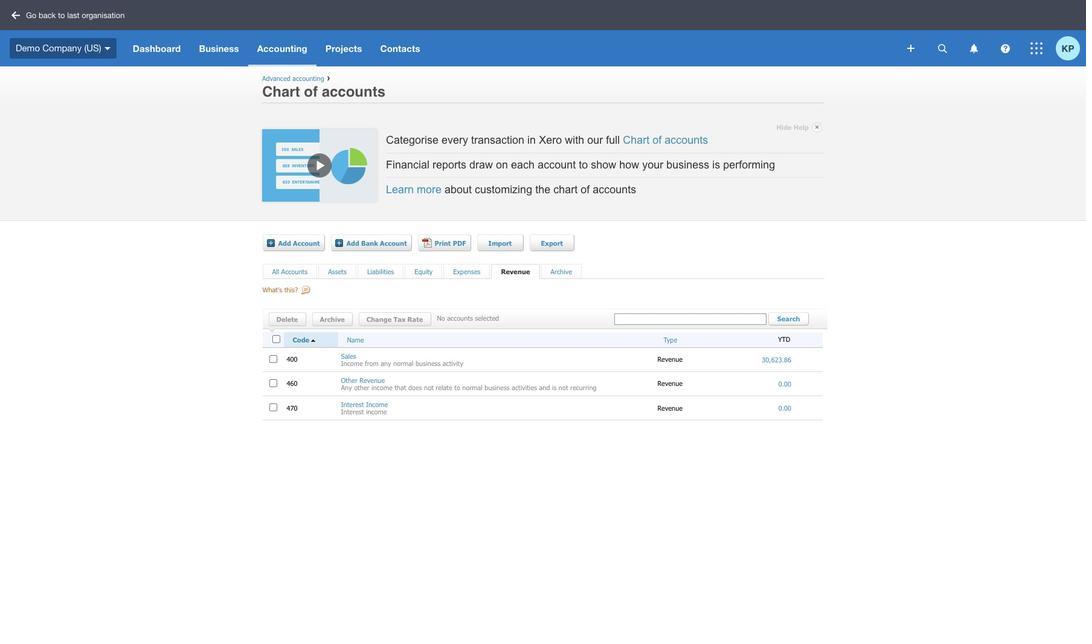 Task type: vqa. For each thing, say whether or not it's contained in the screenshot.
Eastside
no



Task type: describe. For each thing, give the bounding box(es) containing it.
1 horizontal spatial svg image
[[908, 45, 915, 52]]

business inside sales income from any normal business activity
[[416, 359, 441, 367]]

company
[[42, 43, 82, 53]]

change tax rate
[[367, 315, 423, 323]]

0 vertical spatial business
[[667, 159, 710, 171]]

delete link
[[269, 312, 306, 326]]

selected
[[475, 314, 499, 322]]

business button
[[190, 30, 248, 66]]

accounting
[[257, 43, 308, 54]]

pdf
[[453, 239, 466, 247]]

liabilities link
[[367, 267, 394, 275]]

liabilities
[[367, 267, 394, 275]]

financial reports draw on each account to show how your business is performing
[[386, 159, 776, 171]]

0 vertical spatial archive link
[[551, 267, 572, 275]]

interest income interest income
[[341, 401, 388, 416]]

banner containing kp
[[0, 0, 1087, 66]]

0.00 for other revenue any other income that does not relate to normal business activities and is not recurring
[[779, 380, 792, 388]]

other revenue any other income that does not relate to normal business activities and is not recurring
[[341, 376, 597, 392]]

all
[[272, 267, 279, 275]]

business
[[199, 43, 239, 54]]

revenue inside other revenue any other income that does not relate to normal business activities and is not recurring
[[360, 376, 385, 384]]

is inside other revenue any other income that does not relate to normal business activities and is not recurring
[[552, 384, 557, 392]]

this?
[[285, 286, 298, 294]]

print pdf
[[435, 239, 466, 247]]

change tax rate link
[[359, 312, 431, 326]]

export link
[[530, 234, 575, 251]]

demo company (us) button
[[0, 30, 124, 66]]

1 not from the left
[[424, 384, 434, 392]]

each
[[511, 159, 535, 171]]

no
[[437, 314, 445, 322]]

hide help
[[777, 123, 809, 131]]

chart
[[554, 184, 578, 196]]

about
[[445, 184, 472, 196]]

does
[[409, 384, 422, 392]]

how
[[620, 159, 640, 171]]

transaction
[[472, 134, 525, 146]]

demo company (us)
[[16, 43, 101, 53]]

0.00 link for other revenue any other income that does not relate to normal business activities and is not recurring
[[779, 380, 792, 388]]

delete
[[277, 315, 298, 323]]

code link
[[293, 336, 335, 346]]

30,623.86
[[762, 356, 792, 364]]

import link
[[477, 234, 524, 251]]

income for interest income
[[366, 401, 388, 409]]

income for sales
[[341, 359, 363, 367]]

normal inside sales income from any normal business activity
[[393, 359, 414, 367]]

2 account from the left
[[380, 239, 407, 247]]

go back to last organisation link
[[7, 6, 132, 24]]

from
[[365, 359, 379, 367]]

interest income link
[[341, 401, 388, 409]]

add account
[[278, 239, 320, 247]]

accounts
[[281, 267, 308, 275]]

expenses link
[[453, 267, 481, 275]]

chart of accounts link
[[623, 134, 709, 146]]

learn more link
[[386, 184, 442, 196]]

1 vertical spatial of
[[653, 134, 662, 146]]

learn
[[386, 184, 414, 196]]

xero
[[539, 134, 562, 146]]

income inside interest income interest income
[[366, 408, 387, 416]]

assets
[[328, 267, 347, 275]]

(us)
[[84, 43, 101, 53]]

all accounts
[[272, 267, 308, 275]]

hide help link
[[777, 120, 823, 134]]

›
[[327, 73, 330, 83]]

tax
[[394, 315, 406, 323]]

help
[[794, 123, 809, 131]]

revenue link
[[501, 267, 530, 275]]

assets link
[[328, 267, 347, 275]]

dashboard
[[133, 43, 181, 54]]

sales link
[[341, 352, 356, 360]]

0 vertical spatial is
[[713, 159, 721, 171]]

more
[[417, 184, 442, 196]]

400
[[287, 356, 300, 363]]

add bank account
[[347, 239, 407, 247]]

and
[[539, 384, 550, 392]]

add for add account
[[278, 239, 291, 247]]

archive for the topmost archive link
[[551, 267, 572, 275]]

2 interest from the top
[[341, 408, 364, 416]]

30,623.86 link
[[762, 356, 792, 364]]

accounting button
[[248, 30, 317, 66]]

dashboard link
[[124, 30, 190, 66]]

normal inside other revenue any other income that does not relate to normal business activities and is not recurring
[[463, 384, 483, 392]]

expenses
[[453, 267, 481, 275]]

hide
[[777, 123, 792, 131]]

add account link
[[263, 234, 325, 251]]

reports
[[433, 159, 467, 171]]

performing
[[724, 159, 776, 171]]

svg image inside the go back to last organisation link
[[11, 11, 20, 19]]

search button
[[769, 312, 810, 327]]

to inside other revenue any other income that does not relate to normal business activities and is not recurring
[[455, 384, 461, 392]]



Task type: locate. For each thing, give the bounding box(es) containing it.
account
[[293, 239, 320, 247], [380, 239, 407, 247]]

0 horizontal spatial archive
[[320, 315, 345, 323]]

of up your
[[653, 134, 662, 146]]

0 vertical spatial chart
[[262, 83, 300, 100]]

revenue for other revenue any other income that does not relate to normal business activities and is not recurring
[[658, 380, 685, 388]]

svg image inside demo company (us) 'popup button'
[[104, 47, 110, 50]]

learn more about customizing the chart of accounts
[[386, 184, 637, 196]]

0.00 link down 30,623.86 on the right bottom of page
[[779, 404, 792, 412]]

0 horizontal spatial income
[[341, 359, 363, 367]]

1 vertical spatial archive
[[320, 315, 345, 323]]

sales income from any normal business activity
[[341, 352, 464, 367]]

print
[[435, 239, 451, 247]]

0 horizontal spatial chart
[[262, 83, 300, 100]]

of inside advanced accounting › chart of accounts
[[304, 83, 318, 100]]

1 interest from the top
[[341, 401, 364, 409]]

archive up code link
[[320, 315, 345, 323]]

advanced accounting › chart of accounts
[[262, 73, 386, 100]]

back
[[39, 11, 56, 20]]

advanced accounting link
[[262, 74, 324, 82]]

0 vertical spatial 0.00 link
[[779, 380, 792, 388]]

0 horizontal spatial add
[[278, 239, 291, 247]]

categorise every transaction in xero with our full chart of accounts
[[386, 134, 709, 146]]

what's this? link
[[263, 286, 311, 303]]

2 vertical spatial business
[[485, 384, 510, 392]]

revenue for interest income interest income
[[658, 404, 685, 412]]

2 horizontal spatial business
[[667, 159, 710, 171]]

not right the does
[[424, 384, 434, 392]]

0.00
[[779, 380, 792, 388], [779, 404, 792, 412]]

with
[[565, 134, 585, 146]]

None checkbox
[[269, 355, 277, 363], [269, 404, 277, 412], [269, 355, 277, 363], [269, 404, 277, 412]]

archive down export
[[551, 267, 572, 275]]

1 vertical spatial normal
[[463, 384, 483, 392]]

0.00 link down 30,623.86 link
[[779, 380, 792, 388]]

0 horizontal spatial of
[[304, 83, 318, 100]]

categorise
[[386, 134, 439, 146]]

in
[[528, 134, 536, 146]]

on
[[496, 159, 508, 171]]

print pdf link
[[418, 234, 471, 251]]

0 horizontal spatial account
[[293, 239, 320, 247]]

account right bank
[[380, 239, 407, 247]]

normal right relate
[[463, 384, 483, 392]]

ytd
[[779, 336, 791, 343]]

accounts inside advanced accounting › chart of accounts
[[322, 83, 386, 100]]

0 vertical spatial 0.00
[[779, 380, 792, 388]]

financial
[[386, 159, 430, 171]]

account
[[538, 159, 576, 171]]

1 0.00 link from the top
[[779, 380, 792, 388]]

0 horizontal spatial business
[[416, 359, 441, 367]]

1 horizontal spatial not
[[559, 384, 569, 392]]

activities
[[512, 384, 537, 392]]

not right and
[[559, 384, 569, 392]]

1 vertical spatial income
[[366, 401, 388, 409]]

chart right full at the top right of page
[[623, 134, 650, 146]]

that
[[395, 384, 406, 392]]

None text field
[[615, 313, 767, 325]]

1 horizontal spatial chart
[[623, 134, 650, 146]]

0 vertical spatial normal
[[393, 359, 414, 367]]

svg image
[[11, 11, 20, 19], [1031, 42, 1043, 54], [970, 44, 978, 53], [1001, 44, 1010, 53]]

accounting
[[293, 74, 324, 82]]

0.00 link for interest income interest income
[[779, 404, 792, 412]]

None checkbox
[[272, 335, 280, 343], [269, 380, 277, 387], [272, 335, 280, 343], [269, 380, 277, 387]]

your
[[643, 159, 664, 171]]

1 horizontal spatial normal
[[463, 384, 483, 392]]

business down chart of accounts link
[[667, 159, 710, 171]]

code
[[293, 336, 310, 344]]

archive link down export
[[551, 267, 572, 275]]

1 add from the left
[[278, 239, 291, 247]]

470
[[287, 404, 300, 412]]

search
[[778, 315, 801, 323]]

equity link
[[415, 267, 433, 275]]

is
[[713, 159, 721, 171], [552, 384, 557, 392]]

archive link up code link
[[312, 312, 353, 326]]

interest
[[341, 401, 364, 409], [341, 408, 364, 416]]

other revenue link
[[341, 376, 385, 384]]

0.00 down 30,623.86 on the right bottom of page
[[779, 404, 792, 412]]

other
[[341, 376, 358, 384]]

1 vertical spatial business
[[416, 359, 441, 367]]

1 vertical spatial archive link
[[312, 312, 353, 326]]

1 vertical spatial chart
[[623, 134, 650, 146]]

0 horizontal spatial not
[[424, 384, 434, 392]]

2 not from the left
[[559, 384, 569, 392]]

1 vertical spatial to
[[579, 159, 588, 171]]

1 horizontal spatial archive
[[551, 267, 572, 275]]

change
[[367, 315, 392, 323]]

archive for leftmost archive link
[[320, 315, 345, 323]]

contacts button
[[371, 30, 430, 66]]

equity
[[415, 267, 433, 275]]

business left activity
[[416, 359, 441, 367]]

1 account from the left
[[293, 239, 320, 247]]

0.00 for interest income interest income
[[779, 404, 792, 412]]

0 horizontal spatial archive link
[[312, 312, 353, 326]]

2 0.00 link from the top
[[779, 404, 792, 412]]

add left bank
[[347, 239, 360, 247]]

of
[[304, 83, 318, 100], [653, 134, 662, 146], [581, 184, 590, 196]]

0 vertical spatial of
[[304, 83, 318, 100]]

projects button
[[317, 30, 371, 66]]

advanced
[[262, 74, 291, 82]]

0 vertical spatial archive
[[551, 267, 572, 275]]

0 horizontal spatial normal
[[393, 359, 414, 367]]

1 vertical spatial income
[[366, 408, 387, 416]]

2 vertical spatial of
[[581, 184, 590, 196]]

1 vertical spatial is
[[552, 384, 557, 392]]

all accounts link
[[272, 267, 308, 275]]

kp
[[1062, 43, 1075, 53]]

export
[[541, 239, 563, 247]]

add for add bank account
[[347, 239, 360, 247]]

0 vertical spatial income
[[341, 359, 363, 367]]

svg image
[[938, 44, 947, 53], [908, 45, 915, 52], [104, 47, 110, 50]]

chart down advanced
[[262, 83, 300, 100]]

go back to last organisation
[[26, 11, 125, 20]]

any
[[381, 359, 391, 367]]

is left performing
[[713, 159, 721, 171]]

to left last
[[58, 11, 65, 20]]

account up accounts
[[293, 239, 320, 247]]

1 horizontal spatial of
[[581, 184, 590, 196]]

1 horizontal spatial account
[[380, 239, 407, 247]]

is right and
[[552, 384, 557, 392]]

0.00 down 30,623.86 link
[[779, 380, 792, 388]]

sales
[[341, 352, 356, 360]]

1 horizontal spatial income
[[366, 401, 388, 409]]

import
[[489, 239, 512, 247]]

2 horizontal spatial svg image
[[938, 44, 947, 53]]

rate
[[408, 315, 423, 323]]

1 horizontal spatial is
[[713, 159, 721, 171]]

to right relate
[[455, 384, 461, 392]]

revenue for sales income from any normal business activity
[[658, 356, 685, 363]]

chart inside advanced accounting › chart of accounts
[[262, 83, 300, 100]]

add
[[278, 239, 291, 247], [347, 239, 360, 247]]

1 horizontal spatial to
[[455, 384, 461, 392]]

income left that
[[372, 384, 393, 392]]

normal right any
[[393, 359, 414, 367]]

to inside banner
[[58, 11, 65, 20]]

bank
[[362, 239, 378, 247]]

archive
[[551, 267, 572, 275], [320, 315, 345, 323]]

1 vertical spatial 0.00
[[779, 404, 792, 412]]

business left the activities
[[485, 384, 510, 392]]

1 vertical spatial 0.00 link
[[779, 404, 792, 412]]

income up "other"
[[341, 359, 363, 367]]

0 horizontal spatial is
[[552, 384, 557, 392]]

0 vertical spatial income
[[372, 384, 393, 392]]

what's
[[263, 286, 282, 294]]

income down other
[[366, 401, 388, 409]]

business inside other revenue any other income that does not relate to normal business activities and is not recurring
[[485, 384, 510, 392]]

income inside sales income from any normal business activity
[[341, 359, 363, 367]]

income down other
[[366, 408, 387, 416]]

of right chart
[[581, 184, 590, 196]]

2 0.00 from the top
[[779, 404, 792, 412]]

income inside other revenue any other income that does not relate to normal business activities and is not recurring
[[372, 384, 393, 392]]

of down accounting
[[304, 83, 318, 100]]

0.00 link
[[779, 380, 792, 388], [779, 404, 792, 412]]

customizing
[[475, 184, 533, 196]]

type
[[664, 336, 678, 344]]

every
[[442, 134, 469, 146]]

any
[[341, 384, 352, 392]]

name link
[[347, 336, 364, 344]]

activity
[[443, 359, 464, 367]]

archive link
[[551, 267, 572, 275], [312, 312, 353, 326]]

no accounts selected
[[437, 314, 499, 322]]

1 horizontal spatial business
[[485, 384, 510, 392]]

draw
[[470, 159, 493, 171]]

1 horizontal spatial add
[[347, 239, 360, 247]]

the
[[536, 184, 551, 196]]

460
[[287, 380, 300, 388]]

1 0.00 from the top
[[779, 380, 792, 388]]

show
[[591, 159, 617, 171]]

what's this?
[[263, 286, 298, 294]]

demo
[[16, 43, 40, 53]]

banner
[[0, 0, 1087, 66]]

chart
[[262, 83, 300, 100], [623, 134, 650, 146]]

2 add from the left
[[347, 239, 360, 247]]

normal
[[393, 359, 414, 367], [463, 384, 483, 392]]

1 horizontal spatial archive link
[[551, 267, 572, 275]]

type link
[[664, 336, 678, 344]]

revenue
[[501, 267, 530, 275], [658, 356, 685, 363], [360, 376, 385, 384], [658, 380, 685, 388], [658, 404, 685, 412]]

2 horizontal spatial of
[[653, 134, 662, 146]]

0 horizontal spatial svg image
[[104, 47, 110, 50]]

archive inside archive link
[[320, 315, 345, 323]]

0 horizontal spatial to
[[58, 11, 65, 20]]

kp button
[[1057, 30, 1087, 66]]

2 horizontal spatial to
[[579, 159, 588, 171]]

relate
[[436, 384, 453, 392]]

add up all accounts at the left of the page
[[278, 239, 291, 247]]

0 vertical spatial to
[[58, 11, 65, 20]]

2 vertical spatial to
[[455, 384, 461, 392]]

other
[[354, 384, 370, 392]]

income inside interest income interest income
[[366, 401, 388, 409]]

to left show
[[579, 159, 588, 171]]

projects
[[326, 43, 362, 54]]



